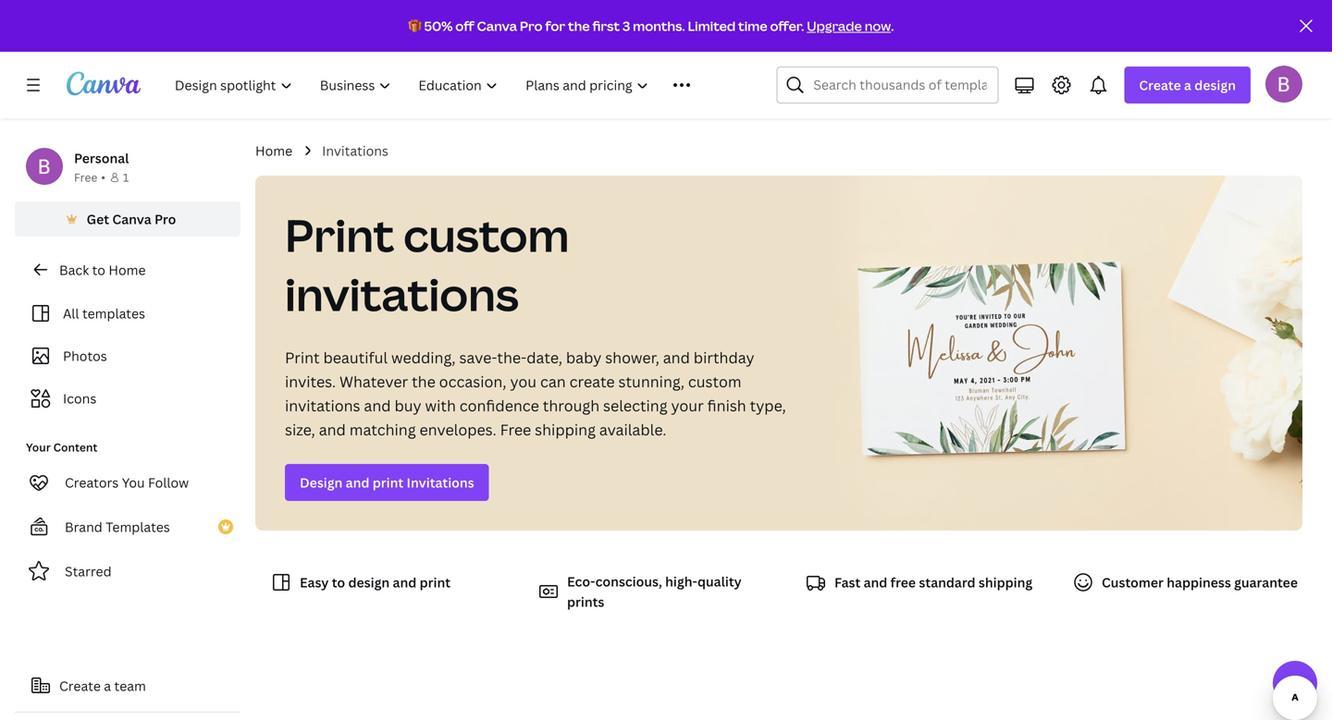 Task type: vqa. For each thing, say whether or not it's contained in the screenshot.
"how" in the the education how canva for education and quizizz teamed up to bring joy to quizzes
no



Task type: describe. For each thing, give the bounding box(es) containing it.
envelopes.
[[420, 420, 497, 440]]

fast
[[835, 574, 861, 592]]

time
[[739, 17, 768, 35]]

print for print beautiful wedding, save-the-date, baby shower, and birthday invites. whatever the occasion, you can create stunning, custom invitations and buy with confidence through selecting your finish type, size, and matching envelopes. free shipping available.
[[285, 348, 320, 368]]

now
[[865, 17, 891, 35]]

selecting
[[603, 396, 668, 416]]

create
[[570, 372, 615, 392]]

get
[[87, 211, 109, 228]]

create a team
[[59, 678, 146, 695]]

to for easy
[[332, 574, 345, 592]]

print custom invitations image
[[832, 176, 1305, 531]]

through
[[543, 396, 600, 416]]

months.
[[633, 17, 685, 35]]

team
[[114, 678, 146, 695]]

brand
[[65, 519, 103, 536]]

beautiful
[[323, 348, 388, 368]]

eco-
[[567, 573, 596, 591]]

0 vertical spatial home
[[255, 142, 293, 160]]

fast and free standard shipping
[[835, 574, 1033, 592]]

home link
[[255, 141, 293, 161]]

wedding,
[[391, 348, 456, 368]]

0 vertical spatial pro
[[520, 17, 543, 35]]

off
[[456, 17, 474, 35]]

whatever
[[340, 372, 408, 392]]

the-
[[497, 348, 527, 368]]

upgrade now button
[[807, 17, 891, 35]]

1 horizontal spatial canva
[[477, 17, 517, 35]]

can
[[540, 372, 566, 392]]

for
[[545, 17, 566, 35]]

canva inside button
[[112, 211, 151, 228]]

creators
[[65, 474, 119, 492]]

birthday
[[694, 348, 755, 368]]

type,
[[750, 396, 786, 416]]

icons link
[[26, 381, 229, 416]]

print inside "link"
[[373, 474, 404, 492]]

creators you follow link
[[15, 465, 241, 502]]

standard
[[919, 574, 976, 592]]

print custom invitations
[[285, 205, 569, 324]]

offer.
[[770, 17, 804, 35]]

print for print custom invitations
[[285, 205, 395, 265]]

back
[[59, 261, 89, 279]]

and left free
[[864, 574, 888, 592]]

create a design button
[[1125, 67, 1251, 104]]

buy
[[395, 396, 422, 416]]

get canva pro
[[87, 211, 176, 228]]

design
[[300, 474, 343, 492]]

starred link
[[15, 553, 241, 590]]

all templates
[[63, 305, 145, 323]]

3
[[623, 17, 630, 35]]

templates
[[106, 519, 170, 536]]

you
[[510, 372, 537, 392]]

content
[[53, 440, 97, 455]]

bob builder image
[[1266, 65, 1303, 102]]

and up stunning,
[[663, 348, 690, 368]]

create a team button
[[15, 668, 241, 705]]

with
[[425, 396, 456, 416]]

1 horizontal spatial print
[[420, 574, 451, 592]]

50%
[[424, 17, 453, 35]]

date,
[[527, 348, 563, 368]]

free inside print beautiful wedding, save-the-date, baby shower, and birthday invites. whatever the occasion, you can create stunning, custom invitations and buy with confidence through selecting your finish type, size, and matching envelopes. free shipping available.
[[500, 420, 531, 440]]

back to home link
[[15, 252, 241, 289]]

1
[[123, 170, 129, 185]]

customer
[[1102, 574, 1164, 592]]

follow
[[148, 474, 189, 492]]

all templates link
[[26, 296, 229, 331]]

icons
[[63, 390, 97, 408]]

guarantee
[[1235, 574, 1298, 592]]

available.
[[600, 420, 667, 440]]

0 vertical spatial free
[[74, 170, 97, 185]]

and inside "link"
[[346, 474, 370, 492]]

design and print invitations link
[[285, 465, 489, 502]]

print beautiful wedding, save-the-date, baby shower, and birthday invites. whatever the occasion, you can create stunning, custom invitations and buy with confidence through selecting your finish type, size, and matching envelopes. free shipping available.
[[285, 348, 786, 440]]

quality
[[698, 573, 742, 591]]

easy
[[300, 574, 329, 592]]

.
[[891, 17, 894, 35]]

confidence
[[460, 396, 539, 416]]

design and print invitations
[[300, 474, 474, 492]]



Task type: locate. For each thing, give the bounding box(es) containing it.
invitations right home link at the left top of the page
[[322, 142, 389, 160]]

custom inside the print custom invitations
[[404, 205, 569, 265]]

0 horizontal spatial pro
[[155, 211, 176, 228]]

you
[[122, 474, 145, 492]]

0 vertical spatial create
[[1140, 76, 1181, 94]]

2 print from the top
[[285, 348, 320, 368]]

a inside create a design dropdown button
[[1185, 76, 1192, 94]]

0 vertical spatial print
[[285, 205, 395, 265]]

and
[[663, 348, 690, 368], [364, 396, 391, 416], [319, 420, 346, 440], [346, 474, 370, 492], [393, 574, 417, 592], [864, 574, 888, 592]]

get canva pro button
[[15, 202, 241, 237]]

and right size,
[[319, 420, 346, 440]]

free
[[891, 574, 916, 592]]

1 horizontal spatial pro
[[520, 17, 543, 35]]

create inside dropdown button
[[1140, 76, 1181, 94]]

1 vertical spatial print
[[420, 574, 451, 592]]

🎁
[[409, 17, 422, 35]]

design left bob builder image
[[1195, 76, 1236, 94]]

templates
[[82, 305, 145, 323]]

design for to
[[348, 574, 390, 592]]

canva right get
[[112, 211, 151, 228]]

0 horizontal spatial print
[[373, 474, 404, 492]]

create
[[1140, 76, 1181, 94], [59, 678, 101, 695]]

design right easy
[[348, 574, 390, 592]]

creators you follow
[[65, 474, 189, 492]]

shipping down through
[[535, 420, 596, 440]]

create for create a team
[[59, 678, 101, 695]]

0 vertical spatial print
[[373, 474, 404, 492]]

a for design
[[1185, 76, 1192, 94]]

design for a
[[1195, 76, 1236, 94]]

brand templates
[[65, 519, 170, 536]]

shower,
[[605, 348, 660, 368]]

the
[[568, 17, 590, 35], [412, 372, 436, 392]]

print
[[373, 474, 404, 492], [420, 574, 451, 592]]

pro left for
[[520, 17, 543, 35]]

invitations down invites.
[[285, 396, 360, 416]]

shipping
[[535, 420, 596, 440], [979, 574, 1033, 592]]

customer happiness guarantee
[[1102, 574, 1298, 592]]

1 vertical spatial custom
[[688, 372, 742, 392]]

the down wedding,
[[412, 372, 436, 392]]

print inside print beautiful wedding, save-the-date, baby shower, and birthday invites. whatever the occasion, you can create stunning, custom invitations and buy with confidence through selecting your finish type, size, and matching envelopes. free shipping available.
[[285, 348, 320, 368]]

0 horizontal spatial free
[[74, 170, 97, 185]]

size,
[[285, 420, 315, 440]]

print inside the print custom invitations
[[285, 205, 395, 265]]

invitations inside print beautiful wedding, save-the-date, baby shower, and birthday invites. whatever the occasion, you can create stunning, custom invitations and buy with confidence through selecting your finish type, size, and matching envelopes. free shipping available.
[[285, 396, 360, 416]]

1 horizontal spatial the
[[568, 17, 590, 35]]

a inside the create a team button
[[104, 678, 111, 695]]

design inside dropdown button
[[1195, 76, 1236, 94]]

limited
[[688, 17, 736, 35]]

your
[[26, 440, 51, 455]]

invitations inside design and print invitations "link"
[[407, 474, 474, 492]]

1 horizontal spatial custom
[[688, 372, 742, 392]]

first
[[593, 17, 620, 35]]

custom inside print beautiful wedding, save-the-date, baby shower, and birthday invites. whatever the occasion, you can create stunning, custom invitations and buy with confidence through selecting your finish type, size, and matching envelopes. free shipping available.
[[688, 372, 742, 392]]

back to home
[[59, 261, 146, 279]]

0 horizontal spatial canva
[[112, 211, 151, 228]]

to for back
[[92, 261, 105, 279]]

and down whatever
[[364, 396, 391, 416]]

0 horizontal spatial to
[[92, 261, 105, 279]]

photos
[[63, 347, 107, 365]]

1 vertical spatial print
[[285, 348, 320, 368]]

1 vertical spatial canva
[[112, 211, 151, 228]]

1 horizontal spatial free
[[500, 420, 531, 440]]

brand templates link
[[15, 509, 241, 546]]

1 vertical spatial invitations
[[407, 474, 474, 492]]

0 horizontal spatial invitations
[[322, 142, 389, 160]]

personal
[[74, 149, 129, 167]]

matching
[[350, 420, 416, 440]]

pro
[[520, 17, 543, 35], [155, 211, 176, 228]]

invitations
[[285, 264, 519, 324], [285, 396, 360, 416]]

1 print from the top
[[285, 205, 395, 265]]

the right for
[[568, 17, 590, 35]]

easy to design and print
[[300, 574, 451, 592]]

0 horizontal spatial create
[[59, 678, 101, 695]]

0 horizontal spatial custom
[[404, 205, 569, 265]]

1 horizontal spatial invitations
[[407, 474, 474, 492]]

your
[[671, 396, 704, 416]]

0 vertical spatial the
[[568, 17, 590, 35]]

1 horizontal spatial to
[[332, 574, 345, 592]]

0 vertical spatial to
[[92, 261, 105, 279]]

high-
[[665, 573, 698, 591]]

invitations
[[322, 142, 389, 160], [407, 474, 474, 492]]

0 horizontal spatial a
[[104, 678, 111, 695]]

canva right "off"
[[477, 17, 517, 35]]

free •
[[74, 170, 105, 185]]

invites.
[[285, 372, 336, 392]]

create for create a design
[[1140, 76, 1181, 94]]

1 vertical spatial shipping
[[979, 574, 1033, 592]]

baby
[[566, 348, 602, 368]]

and right design
[[346, 474, 370, 492]]

0 horizontal spatial home
[[109, 261, 146, 279]]

to inside the back to home 'link'
[[92, 261, 105, 279]]

Search search field
[[814, 68, 987, 103]]

0 vertical spatial custom
[[404, 205, 569, 265]]

occasion,
[[439, 372, 507, 392]]

upgrade
[[807, 17, 862, 35]]

starred
[[65, 563, 112, 581]]

eco-conscious, high-quality prints
[[567, 573, 742, 611]]

happiness
[[1167, 574, 1232, 592]]

to right back
[[92, 261, 105, 279]]

free down confidence
[[500, 420, 531, 440]]

pro inside button
[[155, 211, 176, 228]]

0 vertical spatial shipping
[[535, 420, 596, 440]]

a
[[1185, 76, 1192, 94], [104, 678, 111, 695]]

a for team
[[104, 678, 111, 695]]

None search field
[[777, 67, 999, 104]]

free left the •
[[74, 170, 97, 185]]

2 invitations from the top
[[285, 396, 360, 416]]

1 horizontal spatial home
[[255, 142, 293, 160]]

0 vertical spatial design
[[1195, 76, 1236, 94]]

1 vertical spatial free
[[500, 420, 531, 440]]

stunning,
[[619, 372, 685, 392]]

pro up the back to home 'link'
[[155, 211, 176, 228]]

and right easy
[[393, 574, 417, 592]]

1 horizontal spatial shipping
[[979, 574, 1033, 592]]

•
[[101, 170, 105, 185]]

1 vertical spatial design
[[348, 574, 390, 592]]

1 vertical spatial create
[[59, 678, 101, 695]]

0 vertical spatial invitations
[[285, 264, 519, 324]]

shipping inside print beautiful wedding, save-the-date, baby shower, and birthday invites. whatever the occasion, you can create stunning, custom invitations and buy with confidence through selecting your finish type, size, and matching envelopes. free shipping available.
[[535, 420, 596, 440]]

free
[[74, 170, 97, 185], [500, 420, 531, 440]]

0 horizontal spatial the
[[412, 372, 436, 392]]

1 vertical spatial the
[[412, 372, 436, 392]]

1 vertical spatial invitations
[[285, 396, 360, 416]]

all
[[63, 305, 79, 323]]

prints
[[567, 594, 605, 611]]

1 vertical spatial pro
[[155, 211, 176, 228]]

create inside button
[[59, 678, 101, 695]]

0 vertical spatial a
[[1185, 76, 1192, 94]]

1 invitations from the top
[[285, 264, 519, 324]]

1 horizontal spatial design
[[1195, 76, 1236, 94]]

invitations inside the print custom invitations
[[285, 264, 519, 324]]

save-
[[459, 348, 497, 368]]

top level navigation element
[[163, 67, 732, 104], [163, 67, 732, 104]]

invitations up wedding,
[[285, 264, 519, 324]]

to right easy
[[332, 574, 345, 592]]

conscious,
[[596, 573, 662, 591]]

0 vertical spatial invitations
[[322, 142, 389, 160]]

custom
[[404, 205, 569, 265], [688, 372, 742, 392]]

your content
[[26, 440, 97, 455]]

0 horizontal spatial design
[[348, 574, 390, 592]]

invitations down envelopes.
[[407, 474, 474, 492]]

home inside 'link'
[[109, 261, 146, 279]]

1 vertical spatial a
[[104, 678, 111, 695]]

the inside print beautiful wedding, save-the-date, baby shower, and birthday invites. whatever the occasion, you can create stunning, custom invitations and buy with confidence through selecting your finish type, size, and matching envelopes. free shipping available.
[[412, 372, 436, 392]]

shipping right standard
[[979, 574, 1033, 592]]

1 horizontal spatial a
[[1185, 76, 1192, 94]]

to
[[92, 261, 105, 279], [332, 574, 345, 592]]

0 vertical spatial canva
[[477, 17, 517, 35]]

create a design
[[1140, 76, 1236, 94]]

1 vertical spatial to
[[332, 574, 345, 592]]

0 horizontal spatial shipping
[[535, 420, 596, 440]]

1 horizontal spatial create
[[1140, 76, 1181, 94]]

🎁 50% off canva pro for the first 3 months. limited time offer. upgrade now .
[[409, 17, 894, 35]]

home
[[255, 142, 293, 160], [109, 261, 146, 279]]

finish
[[708, 396, 747, 416]]

photos link
[[26, 339, 229, 374]]

1 vertical spatial home
[[109, 261, 146, 279]]

print
[[285, 205, 395, 265], [285, 348, 320, 368]]



